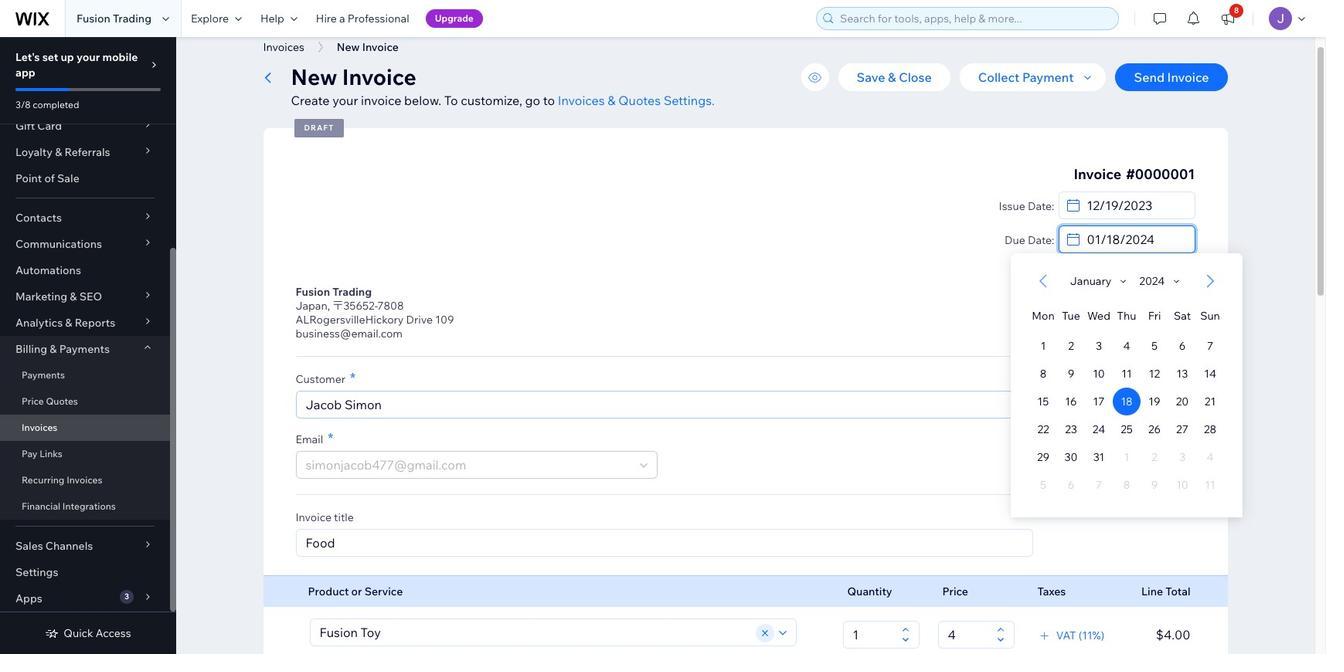 Task type: describe. For each thing, give the bounding box(es) containing it.
your for invoice
[[333, 93, 358, 108]]

2
[[1068, 339, 1074, 353]]

2024
[[1140, 275, 1165, 288]]

sales channels
[[15, 540, 93, 554]]

12
[[1149, 367, 1160, 381]]

issue
[[1000, 200, 1026, 213]]

sales channels button
[[0, 534, 170, 560]]

january
[[1071, 275, 1112, 288]]

row containing 8
[[1030, 360, 1225, 388]]

Email field
[[301, 452, 635, 479]]

quantity
[[848, 585, 893, 599]]

4
[[1124, 339, 1131, 353]]

taxes
[[1038, 585, 1067, 599]]

due
[[1005, 234, 1026, 247]]

14
[[1205, 367, 1217, 381]]

marketing
[[15, 290, 67, 304]]

3 inside sidebar element
[[125, 592, 129, 602]]

channels
[[46, 540, 93, 554]]

1 vertical spatial payments
[[22, 370, 65, 381]]

23
[[1065, 423, 1078, 437]]

drive
[[406, 313, 433, 327]]

* for email *
[[328, 430, 334, 448]]

109
[[436, 313, 454, 327]]

& inside new invoice create your invoice below. to customize, go to invoices & quotes settings.
[[608, 93, 616, 108]]

to
[[543, 93, 555, 108]]

completed
[[33, 99, 79, 111]]

& for payments
[[50, 343, 57, 356]]

save & close
[[857, 70, 932, 85]]

analytics & reports
[[15, 316, 115, 330]]

thursday, january 18, 2024 cell
[[1113, 388, 1141, 416]]

& for seo
[[70, 290, 77, 304]]

pay links link
[[0, 442, 170, 468]]

title
[[334, 511, 354, 525]]

help button
[[251, 0, 307, 37]]

#0000001
[[1127, 165, 1196, 183]]

grid containing january
[[1011, 254, 1243, 518]]

1 vertical spatial fusion trading
[[296, 285, 372, 299]]

close
[[899, 70, 932, 85]]

customer *
[[296, 370, 356, 387]]

quick
[[64, 627, 93, 641]]

product or service
[[308, 585, 403, 599]]

date: for due date:
[[1028, 234, 1055, 247]]

point
[[15, 172, 42, 186]]

save & close button
[[839, 63, 951, 91]]

seo
[[79, 290, 102, 304]]

Invoice title field
[[301, 530, 1028, 557]]

sat
[[1174, 309, 1191, 323]]

price quotes link
[[0, 389, 170, 415]]

line
[[1142, 585, 1164, 599]]

8 button
[[1212, 0, 1246, 37]]

upgrade
[[435, 12, 474, 24]]

up
[[61, 50, 74, 64]]

26
[[1149, 423, 1161, 437]]

loyalty & referrals
[[15, 145, 110, 159]]

contacts
[[15, 211, 62, 225]]

2024 button
[[1140, 275, 1184, 288]]

sales
[[15, 540, 43, 554]]

7 row from the top
[[1030, 472, 1225, 500]]

access
[[96, 627, 131, 641]]

apps
[[15, 592, 42, 606]]

30
[[1065, 451, 1078, 465]]

31
[[1094, 451, 1105, 465]]

point of sale
[[15, 172, 79, 186]]

edit customer info button
[[1065, 373, 1196, 391]]

invoice title
[[296, 511, 354, 525]]

explore
[[191, 12, 229, 26]]

row group containing 1
[[1011, 333, 1243, 518]]

invoices inside new invoice create your invoice below. to customize, go to invoices & quotes settings.
[[558, 93, 605, 108]]

issue date:
[[1000, 200, 1055, 213]]

settings link
[[0, 560, 170, 586]]

business@email.com
[[296, 327, 403, 341]]

new invoice
[[337, 40, 399, 54]]

3 inside row
[[1096, 339, 1102, 353]]

17
[[1093, 395, 1105, 409]]

recurring invoices
[[22, 475, 102, 486]]

3/8 completed
[[15, 99, 79, 111]]

01/18/2024 field
[[1083, 227, 1191, 253]]

row containing 22
[[1030, 416, 1225, 444]]

set
[[42, 50, 58, 64]]

invoices up pay links
[[22, 422, 58, 434]]

vat
[[1057, 629, 1077, 643]]

25
[[1121, 423, 1133, 437]]

vat (11%)
[[1057, 629, 1105, 643]]

invoice for new invoice create your invoice below. to customize, go to invoices & quotes settings.
[[342, 63, 417, 90]]

send invoice button
[[1116, 63, 1228, 91]]

1 horizontal spatial fusion
[[296, 285, 330, 299]]

0 vertical spatial trading
[[113, 12, 152, 26]]

gift card button
[[0, 113, 170, 139]]

payments inside popup button
[[59, 343, 110, 356]]

price quotes
[[22, 396, 78, 408]]

recurring invoices link
[[0, 468, 170, 494]]

of
[[44, 172, 55, 186]]

$4.00
[[1157, 628, 1191, 643]]

thu
[[1117, 309, 1137, 323]]

collect
[[979, 70, 1020, 85]]

communications button
[[0, 231, 170, 258]]

row containing 29
[[1030, 444, 1225, 472]]



Task type: locate. For each thing, give the bounding box(es) containing it.
* for customer *
[[350, 370, 356, 387]]

send invoice
[[1135, 70, 1210, 85]]

tue
[[1062, 309, 1081, 323]]

1 vertical spatial your
[[333, 93, 358, 108]]

row down 25
[[1030, 444, 1225, 472]]

& right save
[[889, 70, 897, 85]]

1 vertical spatial fusion
[[296, 285, 330, 299]]

8 inside button
[[1235, 5, 1240, 15]]

your
[[77, 50, 100, 64], [333, 93, 358, 108]]

8
[[1235, 5, 1240, 15], [1040, 367, 1047, 381]]

your inside let's set up your mobile app
[[77, 50, 100, 64]]

row up 18
[[1030, 360, 1225, 388]]

trading up the mobile
[[113, 12, 152, 26]]

invoice down professional
[[362, 40, 399, 54]]

mon tue wed thu
[[1032, 309, 1137, 323]]

app
[[15, 66, 35, 80]]

service
[[365, 585, 403, 599]]

1 horizontal spatial price
[[943, 585, 969, 599]]

6
[[1179, 339, 1186, 353]]

payments
[[59, 343, 110, 356], [22, 370, 65, 381]]

product
[[308, 585, 349, 599]]

1 vertical spatial quotes
[[46, 396, 78, 408]]

row up '4'
[[1030, 295, 1225, 333]]

alert
[[1066, 275, 1188, 288]]

mon
[[1032, 309, 1055, 323]]

13
[[1177, 367, 1189, 381]]

1 date: from the top
[[1028, 200, 1055, 213]]

2 row from the top
[[1030, 333, 1225, 360]]

& right billing
[[50, 343, 57, 356]]

payments down analytics & reports popup button
[[59, 343, 110, 356]]

new
[[337, 40, 360, 54], [291, 63, 337, 90]]

1 horizontal spatial 3
[[1096, 339, 1102, 353]]

7
[[1207, 339, 1214, 353]]

0 vertical spatial 8
[[1235, 5, 1240, 15]]

None text field
[[849, 623, 897, 649]]

price for price
[[943, 585, 969, 599]]

* right email
[[328, 430, 334, 448]]

* down business@email.com
[[350, 370, 356, 387]]

0 vertical spatial new
[[337, 40, 360, 54]]

0 vertical spatial date:
[[1028, 200, 1055, 213]]

your right create
[[333, 93, 358, 108]]

new invoice button
[[329, 36, 407, 59]]

1 horizontal spatial quotes
[[619, 93, 661, 108]]

11
[[1122, 367, 1132, 381]]

row down 31
[[1030, 472, 1225, 500]]

invoices down help button on the top left
[[263, 40, 305, 54]]

invoice up invoice
[[342, 63, 417, 90]]

& for referrals
[[55, 145, 62, 159]]

24
[[1093, 423, 1106, 437]]

1 vertical spatial new
[[291, 63, 337, 90]]

professional
[[348, 12, 410, 26]]

Search for tools, apps, help & more... field
[[836, 8, 1114, 29]]

9
[[1068, 367, 1075, 381]]

point of sale link
[[0, 165, 170, 192]]

trading up alrogersvillehickory
[[333, 285, 372, 299]]

0 horizontal spatial price
[[22, 396, 44, 408]]

1 vertical spatial trading
[[333, 285, 372, 299]]

0 horizontal spatial 3
[[125, 592, 129, 602]]

payment
[[1023, 70, 1074, 85]]

your inside new invoice create your invoice below. to customize, go to invoices & quotes settings.
[[333, 93, 358, 108]]

sidebar element
[[0, 0, 176, 655]]

customer
[[296, 373, 346, 387], [1114, 374, 1171, 390]]

quotes left settings.
[[619, 93, 661, 108]]

hire a professional
[[316, 12, 410, 26]]

new down a
[[337, 40, 360, 54]]

gift
[[15, 119, 35, 133]]

0 horizontal spatial 8
[[1040, 367, 1047, 381]]

6 row from the top
[[1030, 444, 1225, 472]]

price for price quotes
[[22, 396, 44, 408]]

10
[[1093, 367, 1105, 381]]

22
[[1038, 423, 1049, 437]]

edit
[[1088, 374, 1111, 390]]

price
[[22, 396, 44, 408], [943, 585, 969, 599]]

automations
[[15, 264, 81, 278]]

your right up
[[77, 50, 100, 64]]

3 up access
[[125, 592, 129, 602]]

row group
[[1011, 333, 1243, 518]]

your for set
[[77, 50, 100, 64]]

& left reports
[[65, 316, 72, 330]]

0 vertical spatial fusion trading
[[77, 12, 152, 26]]

invoices & quotes settings. button
[[558, 91, 715, 110]]

12/19/2023 field
[[1083, 193, 1191, 219]]

0 vertical spatial 3
[[1096, 339, 1102, 353]]

7808
[[378, 299, 404, 313]]

fri
[[1148, 309, 1161, 323]]

date: for issue date:
[[1028, 200, 1055, 213]]

customer inside button
[[1114, 374, 1171, 390]]

new inside new invoice create your invoice below. to customize, go to invoices & quotes settings.
[[291, 63, 337, 90]]

0 vertical spatial price
[[22, 396, 44, 408]]

sale
[[57, 172, 79, 186]]

1 horizontal spatial fusion trading
[[296, 285, 372, 299]]

date: right due
[[1028, 234, 1055, 247]]

pay links
[[22, 449, 62, 460]]

8 inside row
[[1040, 367, 1047, 381]]

1 vertical spatial *
[[328, 430, 334, 448]]

invoices inside button
[[263, 40, 305, 54]]

alrogersvillehickory
[[296, 313, 404, 327]]

new up create
[[291, 63, 337, 90]]

info
[[1174, 374, 1196, 390]]

loyalty & referrals button
[[0, 139, 170, 165]]

row
[[1030, 295, 1225, 333], [1030, 333, 1225, 360], [1030, 360, 1225, 388], [1030, 388, 1225, 416], [1030, 416, 1225, 444], [1030, 444, 1225, 472], [1030, 472, 1225, 500]]

create
[[291, 93, 330, 108]]

& for reports
[[65, 316, 72, 330]]

1 row from the top
[[1030, 295, 1225, 333]]

quotes
[[619, 93, 661, 108], [46, 396, 78, 408]]

customer down business@email.com
[[296, 373, 346, 387]]

1 vertical spatial date:
[[1028, 234, 1055, 247]]

below.
[[404, 93, 442, 108]]

fusion left 〒35652- on the left
[[296, 285, 330, 299]]

18
[[1121, 395, 1133, 409]]

recurring
[[22, 475, 65, 486]]

card
[[37, 119, 62, 133]]

alert containing january
[[1066, 275, 1188, 288]]

new for new invoice
[[337, 40, 360, 54]]

None text field
[[944, 623, 993, 649]]

1 vertical spatial 8
[[1040, 367, 1047, 381]]

〒35652-
[[333, 299, 378, 313]]

5 row from the top
[[1030, 416, 1225, 444]]

0 horizontal spatial *
[[328, 430, 334, 448]]

invoice #0000001
[[1074, 165, 1196, 183]]

& right to
[[608, 93, 616, 108]]

0 horizontal spatial customer
[[296, 373, 346, 387]]

settings.
[[664, 93, 715, 108]]

billing
[[15, 343, 47, 356]]

Choose a contact field
[[301, 392, 1011, 418]]

links
[[40, 449, 62, 460]]

1 horizontal spatial trading
[[333, 285, 372, 299]]

row containing 15
[[1030, 388, 1225, 416]]

16
[[1066, 395, 1077, 409]]

0 vertical spatial *
[[350, 370, 356, 387]]

1 horizontal spatial *
[[350, 370, 356, 387]]

new for new invoice create your invoice below. to customize, go to invoices & quotes settings.
[[291, 63, 337, 90]]

1 horizontal spatial 8
[[1235, 5, 1240, 15]]

0 horizontal spatial fusion trading
[[77, 12, 152, 26]]

& right loyalty
[[55, 145, 62, 159]]

a
[[340, 12, 345, 26]]

& for close
[[889, 70, 897, 85]]

2 date: from the top
[[1028, 234, 1055, 247]]

0 horizontal spatial quotes
[[46, 396, 78, 408]]

customize,
[[461, 93, 523, 108]]

upgrade button
[[426, 9, 483, 28]]

date: right issue
[[1028, 200, 1055, 213]]

price inside price quotes 'link'
[[22, 396, 44, 408]]

billing & payments button
[[0, 336, 170, 363]]

quotes inside new invoice create your invoice below. to customize, go to invoices & quotes settings.
[[619, 93, 661, 108]]

0 vertical spatial payments
[[59, 343, 110, 356]]

email *
[[296, 430, 334, 448]]

invoice for new invoice
[[362, 40, 399, 54]]

0 horizontal spatial your
[[77, 50, 100, 64]]

new inside button
[[337, 40, 360, 54]]

quick access
[[64, 627, 131, 641]]

invoice right 'send'
[[1168, 70, 1210, 85]]

invoice inside new invoice create your invoice below. to customize, go to invoices & quotes settings.
[[342, 63, 417, 90]]

invoice for send invoice
[[1168, 70, 1210, 85]]

row up 25
[[1030, 388, 1225, 416]]

integrations
[[63, 501, 116, 513]]

invoice
[[362, 40, 399, 54], [342, 63, 417, 90], [1168, 70, 1210, 85], [1074, 165, 1122, 183], [296, 511, 332, 525]]

& inside button
[[889, 70, 897, 85]]

0 vertical spatial quotes
[[619, 93, 661, 108]]

invoices link
[[0, 415, 170, 442]]

sun
[[1201, 309, 1221, 323]]

payments link
[[0, 363, 170, 389]]

4 row from the top
[[1030, 388, 1225, 416]]

row up 11
[[1030, 333, 1225, 360]]

fusion up the mobile
[[77, 12, 110, 26]]

invoices down pay links link at the left bottom of the page
[[67, 475, 102, 486]]

japan,
[[296, 299, 330, 313]]

japan, 〒35652-7808 alrogersvillehickory drive 109 business@email.com
[[296, 299, 454, 341]]

total
[[1166, 585, 1191, 599]]

communications
[[15, 237, 102, 251]]

1 vertical spatial 3
[[125, 592, 129, 602]]

27
[[1177, 423, 1189, 437]]

row containing mon
[[1030, 295, 1225, 333]]

15
[[1038, 395, 1049, 409]]

*
[[350, 370, 356, 387], [328, 430, 334, 448]]

row containing 1
[[1030, 333, 1225, 360]]

january button
[[1071, 275, 1130, 288]]

quotes down payments link
[[46, 396, 78, 408]]

vat (11%) button
[[1038, 629, 1105, 643]]

line total
[[1142, 585, 1191, 599]]

to
[[444, 93, 458, 108]]

fusion trading up the mobile
[[77, 12, 152, 26]]

go
[[525, 93, 541, 108]]

customer inside customer *
[[296, 373, 346, 387]]

or
[[352, 585, 362, 599]]

row down 18
[[1030, 416, 1225, 444]]

new invoice create your invoice below. to customize, go to invoices & quotes settings.
[[291, 63, 715, 108]]

& left the seo
[[70, 290, 77, 304]]

invoice up the 12/19/2023 field
[[1074, 165, 1122, 183]]

quotes inside price quotes 'link'
[[46, 396, 78, 408]]

0 vertical spatial your
[[77, 50, 100, 64]]

3 row from the top
[[1030, 360, 1225, 388]]

fusion trading up alrogersvillehickory
[[296, 285, 372, 299]]

0 horizontal spatial trading
[[113, 12, 152, 26]]

Add an item field
[[315, 620, 754, 646]]

0 horizontal spatial fusion
[[77, 12, 110, 26]]

3 right the 2
[[1096, 339, 1102, 353]]

quick access button
[[45, 627, 131, 641]]

invoices right to
[[558, 93, 605, 108]]

29
[[1037, 451, 1050, 465]]

customer up 19
[[1114, 374, 1171, 390]]

grid
[[1011, 254, 1243, 518]]

1 horizontal spatial your
[[333, 93, 358, 108]]

payments up price quotes
[[22, 370, 65, 381]]

1 horizontal spatial customer
[[1114, 374, 1171, 390]]

invoice left the "title"
[[296, 511, 332, 525]]

hire
[[316, 12, 337, 26]]

0 vertical spatial fusion
[[77, 12, 110, 26]]

21
[[1205, 395, 1216, 409]]

1 vertical spatial price
[[943, 585, 969, 599]]

draft
[[304, 123, 334, 133]]



Task type: vqa. For each thing, say whether or not it's contained in the screenshot.
the trigger
no



